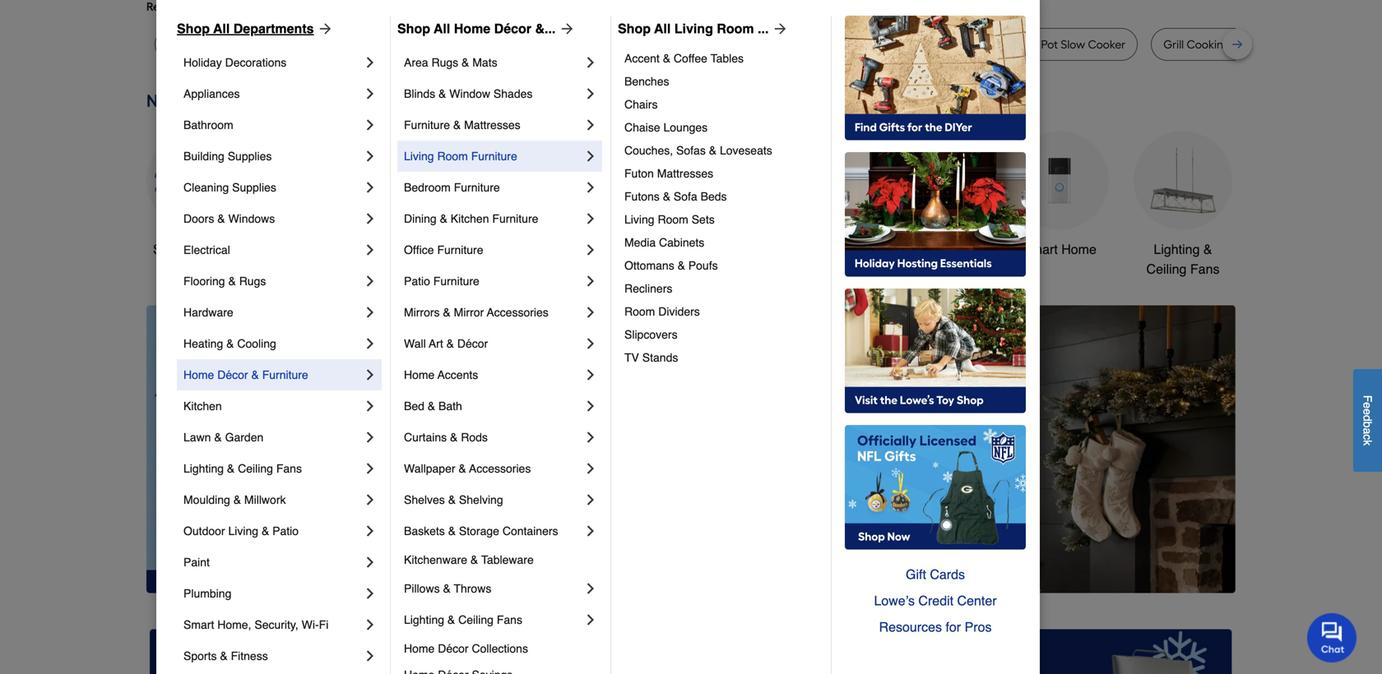 Task type: locate. For each thing, give the bounding box(es) containing it.
heating & cooling
[[183, 337, 276, 351]]

1 vertical spatial accessories
[[469, 462, 531, 476]]

1 vertical spatial smart
[[183, 619, 214, 632]]

2 crock from the left
[[1008, 37, 1038, 51]]

arrow right image for shop all home décor &...
[[556, 21, 575, 37]]

2 pot from the left
[[859, 37, 876, 51]]

room down futons & sofa beds
[[658, 213, 689, 226]]

shop up accent
[[618, 21, 651, 36]]

0 vertical spatial decorations
[[225, 56, 287, 69]]

chevron right image for leftmost "lighting & ceiling fans" link
[[362, 461, 378, 477]]

1 horizontal spatial crock
[[1008, 37, 1038, 51]]

decorations down the 'shop all departments' "link"
[[225, 56, 287, 69]]

supplies inside cleaning supplies link
[[232, 181, 276, 194]]

grill
[[1164, 37, 1184, 51]]

christmas
[[536, 242, 596, 257]]

outdoor tools & equipment link
[[764, 131, 862, 279]]

0 vertical spatial fans
[[1191, 262, 1220, 277]]

e
[[1361, 403, 1374, 409], [1361, 409, 1374, 415]]

1 horizontal spatial cooker
[[1088, 37, 1126, 51]]

2 arrow right image from the left
[[556, 21, 575, 37]]

chevron right image for doors & windows
[[362, 211, 378, 227]]

room left '...'
[[717, 21, 754, 36]]

outdoor inside outdoor tools & equipment
[[766, 242, 813, 257]]

tv stands link
[[625, 346, 820, 369]]

0 vertical spatial accessories
[[487, 306, 549, 319]]

all
[[213, 21, 230, 36], [434, 21, 450, 36], [654, 21, 671, 36], [187, 242, 201, 257]]

building supplies
[[183, 150, 272, 163]]

1 vertical spatial mattresses
[[657, 167, 713, 180]]

scroll to item #2 image
[[793, 564, 832, 570]]

0 horizontal spatial cooking
[[813, 37, 857, 51]]

rugs right "area"
[[432, 56, 458, 69]]

0 vertical spatial smart
[[1023, 242, 1058, 257]]

2 horizontal spatial lighting
[[1154, 242, 1200, 257]]

smart home, security, wi-fi
[[183, 619, 329, 632]]

1 horizontal spatial outdoor
[[766, 242, 813, 257]]

storage
[[459, 525, 499, 538]]

&...
[[535, 21, 556, 36]]

0 horizontal spatial ceiling
[[238, 462, 273, 476]]

all for departments
[[213, 21, 230, 36]]

tv stands
[[625, 351, 678, 365]]

paint
[[183, 556, 210, 569]]

shop up holiday
[[177, 21, 210, 36]]

lighting & ceiling fans link
[[1134, 131, 1233, 279], [183, 453, 362, 485], [404, 605, 583, 636]]

1 horizontal spatial smart
[[1023, 242, 1058, 257]]

0 horizontal spatial crock
[[760, 37, 790, 51]]

windows
[[228, 212, 275, 225]]

0 horizontal spatial fans
[[276, 462, 302, 476]]

0 horizontal spatial outdoor
[[183, 525, 225, 538]]

2 horizontal spatial kitchen
[[642, 242, 686, 257]]

microwave
[[492, 37, 549, 51]]

0 horizontal spatial shop
[[177, 21, 210, 36]]

credit
[[919, 594, 954, 609]]

accent & coffee tables
[[625, 52, 744, 65]]

kitchen inside kitchen link
[[183, 400, 222, 413]]

bathroom
[[183, 118, 233, 132], [908, 242, 965, 257]]

k
[[1361, 440, 1374, 446]]

tools
[[427, 242, 458, 257], [817, 242, 848, 257]]

0 horizontal spatial smart
[[183, 619, 214, 632]]

living room furniture link
[[404, 141, 583, 172]]

shop for shop all living room ...
[[618, 21, 651, 36]]

shop inside "link"
[[177, 21, 210, 36]]

3 shop from the left
[[618, 21, 651, 36]]

0 horizontal spatial bathroom
[[183, 118, 233, 132]]

0 horizontal spatial arrow right image
[[314, 21, 334, 37]]

e up b
[[1361, 409, 1374, 415]]

media
[[625, 236, 656, 249]]

sofas
[[676, 144, 706, 157]]

patio down office
[[404, 275, 430, 288]]

shelves & shelving
[[404, 494, 503, 507]]

kitchen inside dining & kitchen furniture link
[[451, 212, 489, 225]]

all down recommended searches for you heading
[[654, 21, 671, 36]]

decorations for christmas
[[531, 262, 601, 277]]

0 vertical spatial supplies
[[228, 150, 272, 163]]

kitchen up lawn
[[183, 400, 222, 413]]

chevron right image for kitchen link
[[362, 398, 378, 415]]

1 horizontal spatial slow
[[1061, 37, 1085, 51]]

décor
[[494, 21, 532, 36], [457, 337, 488, 351], [217, 369, 248, 382], [438, 643, 469, 656]]

crock down '...'
[[760, 37, 790, 51]]

décor left collections
[[438, 643, 469, 656]]

chevron right image for appliances
[[362, 86, 378, 102]]

1 vertical spatial fans
[[276, 462, 302, 476]]

arrow right image up microwave countertop
[[556, 21, 575, 37]]

kitchen inside kitchen faucets link
[[642, 242, 686, 257]]

chevron right image for furniture & mattresses
[[583, 117, 599, 133]]

holiday hosting essentials. image
[[845, 152, 1026, 277]]

decorations inside 'christmas decorations' link
[[531, 262, 601, 277]]

chevron right image for living room furniture
[[583, 148, 599, 165]]

chevron right image for wallpaper & accessories
[[583, 461, 599, 477]]

living up bedroom
[[404, 150, 434, 163]]

1 horizontal spatial kitchen
[[451, 212, 489, 225]]

home décor collections
[[404, 643, 528, 656]]

1 horizontal spatial shop
[[397, 21, 430, 36]]

area
[[404, 56, 428, 69]]

fans for the bottommost "lighting & ceiling fans" link
[[497, 614, 522, 627]]

arrow right image for shop all departments
[[314, 21, 334, 37]]

kitchenware
[[404, 554, 467, 567]]

kitchen up ottomans & poufs at the top of the page
[[642, 242, 686, 257]]

tools up the equipment
[[817, 242, 848, 257]]

all up holiday decorations
[[213, 21, 230, 36]]

2 vertical spatial lighting
[[404, 614, 444, 627]]

2 horizontal spatial arrow right image
[[769, 21, 789, 37]]

2 horizontal spatial ceiling
[[1147, 262, 1187, 277]]

1 vertical spatial lighting & ceiling fans
[[183, 462, 302, 476]]

room dividers
[[625, 305, 700, 318]]

1 vertical spatial kitchen
[[642, 242, 686, 257]]

lighting & ceiling fans
[[1147, 242, 1220, 277], [183, 462, 302, 476], [404, 614, 522, 627]]

rods
[[461, 431, 488, 444]]

0 vertical spatial lighting & ceiling fans
[[1147, 242, 1220, 277]]

2 horizontal spatial fans
[[1191, 262, 1220, 277]]

crock for crock pot slow cooker
[[1008, 37, 1038, 51]]

grill cooking grate & warming rack
[[1164, 37, 1354, 51]]

0 vertical spatial lighting
[[1154, 242, 1200, 257]]

bed
[[404, 400, 424, 413]]

decorations
[[225, 56, 287, 69], [531, 262, 601, 277]]

chevron right image for patio furniture
[[583, 273, 599, 290]]

wall
[[404, 337, 426, 351]]

kitchen down the bedroom furniture
[[451, 212, 489, 225]]

home accents link
[[404, 360, 583, 391]]

1 horizontal spatial cooking
[[1187, 37, 1231, 51]]

2 horizontal spatial shop
[[618, 21, 651, 36]]

building supplies link
[[183, 141, 362, 172]]

0 horizontal spatial patio
[[272, 525, 299, 538]]

0 horizontal spatial lighting & ceiling fans
[[183, 462, 302, 476]]

1 vertical spatial ceiling
[[238, 462, 273, 476]]

1 horizontal spatial rugs
[[432, 56, 458, 69]]

living
[[674, 21, 713, 36], [404, 150, 434, 163], [625, 213, 655, 226], [228, 525, 258, 538]]

home for home décor & furniture
[[183, 369, 214, 382]]

chevron right image for smart home, security, wi-fi
[[362, 617, 378, 634]]

chevron right image
[[362, 117, 378, 133], [362, 148, 378, 165], [583, 179, 599, 196], [583, 211, 599, 227], [583, 242, 599, 258], [362, 273, 378, 290], [362, 304, 378, 321], [583, 304, 599, 321], [362, 367, 378, 383], [362, 398, 378, 415], [362, 461, 378, 477], [583, 492, 599, 508], [362, 523, 378, 540], [362, 586, 378, 602], [583, 612, 599, 629], [362, 648, 378, 665]]

room dividers link
[[625, 300, 820, 323]]

75 percent off all artificial christmas trees, holiday lights and more. image
[[439, 306, 1236, 594]]

instant pot
[[914, 37, 970, 51]]

up to 35 percent off select small appliances. image
[[519, 630, 863, 675]]

shop up triple slow cooker
[[397, 21, 430, 36]]

arrow right image inside the shop all living room ... link
[[769, 21, 789, 37]]

0 horizontal spatial lighting & ceiling fans link
[[183, 453, 362, 485]]

1 horizontal spatial decorations
[[531, 262, 601, 277]]

furniture & mattresses
[[404, 118, 521, 132]]

kitchen
[[451, 212, 489, 225], [642, 242, 686, 257], [183, 400, 222, 413]]

1 horizontal spatial ceiling
[[458, 614, 494, 627]]

e up d
[[1361, 403, 1374, 409]]

décor down mirrors & mirror accessories
[[457, 337, 488, 351]]

0 horizontal spatial cooker
[[417, 37, 454, 51]]

furniture up "dining & kitchen furniture" at the left of the page
[[454, 181, 500, 194]]

1 vertical spatial bathroom
[[908, 242, 965, 257]]

chevron right image for bed & bath
[[583, 398, 599, 415]]

supplies up windows
[[232, 181, 276, 194]]

0 vertical spatial outdoor
[[766, 242, 813, 257]]

chevron right image for area rugs & mats
[[583, 54, 599, 71]]

outdoor for outdoor living & patio
[[183, 525, 225, 538]]

crock for crock pot cooking pot
[[760, 37, 790, 51]]

crock right instant pot
[[1008, 37, 1038, 51]]

2 cooking from the left
[[1187, 37, 1231, 51]]

0 vertical spatial patio
[[404, 275, 430, 288]]

ottomans & poufs link
[[625, 254, 820, 277]]

1 horizontal spatial tools
[[817, 242, 848, 257]]

all up area rugs & mats at the top of page
[[434, 21, 450, 36]]

arrow right image up holiday decorations link
[[314, 21, 334, 37]]

chevron right image for hardware link
[[362, 304, 378, 321]]

scroll to item #5 image
[[915, 564, 954, 570]]

chevron right image for bedroom furniture link
[[583, 179, 599, 196]]

curtains & rods
[[404, 431, 488, 444]]

loveseats
[[720, 144, 772, 157]]

accessories up wall art & décor link
[[487, 306, 549, 319]]

a
[[1361, 428, 1374, 435]]

chevron right image for cleaning supplies
[[362, 179, 378, 196]]

hardware
[[183, 306, 233, 319]]

1 horizontal spatial lighting & ceiling fans
[[404, 614, 522, 627]]

0 horizontal spatial tools
[[427, 242, 458, 257]]

smart home link
[[1010, 131, 1109, 260]]

furniture down bedroom furniture link
[[492, 212, 538, 225]]

2 vertical spatial fans
[[497, 614, 522, 627]]

patio down moulding & millwork link
[[272, 525, 299, 538]]

supplies for building supplies
[[228, 150, 272, 163]]

room down recliners
[[625, 305, 655, 318]]

chevron right image for paint
[[362, 555, 378, 571]]

2 tools from the left
[[817, 242, 848, 257]]

window
[[449, 87, 490, 100]]

shop for shop all home décor &...
[[397, 21, 430, 36]]

chevron right image for left 'bathroom' link
[[362, 117, 378, 133]]

1 vertical spatial lighting & ceiling fans link
[[183, 453, 362, 485]]

arrow right image inside shop all home décor &... link
[[556, 21, 575, 37]]

1 shop from the left
[[177, 21, 210, 36]]

departments
[[233, 21, 314, 36]]

1 horizontal spatial lighting
[[404, 614, 444, 627]]

accessories inside "link"
[[469, 462, 531, 476]]

sports & fitness
[[183, 650, 268, 663]]

futon mattresses link
[[625, 162, 820, 185]]

patio furniture link
[[404, 266, 583, 297]]

1 vertical spatial rugs
[[239, 275, 266, 288]]

arrow left image
[[453, 450, 469, 466]]

0 vertical spatial kitchen
[[451, 212, 489, 225]]

1 horizontal spatial lighting & ceiling fans link
[[404, 605, 583, 636]]

3 arrow right image from the left
[[769, 21, 789, 37]]

supplies up cleaning supplies
[[228, 150, 272, 163]]

0 horizontal spatial slow
[[389, 37, 414, 51]]

decorations inside holiday decorations link
[[225, 56, 287, 69]]

plumbing link
[[183, 578, 362, 610]]

1 arrow right image from the left
[[314, 21, 334, 37]]

chevron right image for electrical
[[362, 242, 378, 258]]

outdoor up the equipment
[[766, 242, 813, 257]]

tableware
[[481, 554, 534, 567]]

1 horizontal spatial patio
[[404, 275, 430, 288]]

2 vertical spatial lighting & ceiling fans
[[404, 614, 522, 627]]

cooker up area rugs & mats at the top of page
[[417, 37, 454, 51]]

collections
[[472, 643, 528, 656]]

mattresses down blinds & window shades link
[[464, 118, 521, 132]]

rugs down electrical link
[[239, 275, 266, 288]]

1 vertical spatial decorations
[[531, 262, 601, 277]]

2 horizontal spatial lighting & ceiling fans link
[[1134, 131, 1233, 279]]

0 horizontal spatial rugs
[[239, 275, 266, 288]]

blinds
[[404, 87, 435, 100]]

recliners
[[625, 282, 673, 295]]

rugs
[[432, 56, 458, 69], [239, 275, 266, 288]]

1 vertical spatial outdoor
[[183, 525, 225, 538]]

arrow right image
[[314, 21, 334, 37], [556, 21, 575, 37], [769, 21, 789, 37]]

benches
[[625, 75, 669, 88]]

1 cooking from the left
[[813, 37, 857, 51]]

supplies inside the building supplies link
[[228, 150, 272, 163]]

f e e d b a c k button
[[1354, 369, 1382, 472]]

3 pot from the left
[[953, 37, 970, 51]]

tools up patio furniture
[[427, 242, 458, 257]]

mattresses
[[464, 118, 521, 132], [657, 167, 713, 180]]

1 pot from the left
[[793, 37, 810, 51]]

accessories down curtains & rods link
[[469, 462, 531, 476]]

4 pot from the left
[[1041, 37, 1058, 51]]

0 vertical spatial rugs
[[432, 56, 458, 69]]

0 horizontal spatial decorations
[[225, 56, 287, 69]]

fitness
[[231, 650, 268, 663]]

home for home accents
[[404, 369, 435, 382]]

all right shop
[[187, 242, 201, 257]]

1 vertical spatial supplies
[[232, 181, 276, 194]]

lowe's credit center
[[874, 594, 997, 609]]

christmas decorations
[[531, 242, 601, 277]]

arrow right image inside the 'shop all departments' "link"
[[314, 21, 334, 37]]

chevron right image for wall art & décor
[[583, 336, 599, 352]]

chevron right image for home accents
[[583, 367, 599, 383]]

shop all living room ... link
[[618, 19, 789, 39]]

shop
[[153, 242, 184, 257]]

bed & bath
[[404, 400, 462, 413]]

2 vertical spatial ceiling
[[458, 614, 494, 627]]

c
[[1361, 435, 1374, 440]]

cooker left grill
[[1088, 37, 1126, 51]]

electrical link
[[183, 234, 362, 266]]

1 horizontal spatial fans
[[497, 614, 522, 627]]

all inside "link"
[[213, 21, 230, 36]]

arrow right image up crock pot cooking pot
[[769, 21, 789, 37]]

2 shop from the left
[[397, 21, 430, 36]]

0 vertical spatial mattresses
[[464, 118, 521, 132]]

recommended searches for you heading
[[146, 0, 1236, 15]]

decorations down christmas
[[531, 262, 601, 277]]

furniture down heating & cooling link
[[262, 369, 308, 382]]

1 crock from the left
[[760, 37, 790, 51]]

mattresses up sofa on the top of the page
[[657, 167, 713, 180]]

cooking
[[813, 37, 857, 51], [1187, 37, 1231, 51]]

2 cooker from the left
[[1088, 37, 1126, 51]]

chevron right image for mirrors & mirror accessories link
[[583, 304, 599, 321]]

chevron right image for flooring & rugs link
[[362, 273, 378, 290]]

living down moulding & millwork
[[228, 525, 258, 538]]

chaise lounges
[[625, 121, 708, 134]]

2 horizontal spatial lighting & ceiling fans
[[1147, 242, 1220, 277]]

cleaning supplies link
[[183, 172, 362, 203]]

outdoor down moulding
[[183, 525, 225, 538]]

1 horizontal spatial arrow right image
[[556, 21, 575, 37]]

rugs inside area rugs & mats link
[[432, 56, 458, 69]]

dividers
[[658, 305, 700, 318]]

0 vertical spatial ceiling
[[1147, 262, 1187, 277]]

1 vertical spatial lighting
[[183, 462, 224, 476]]

2 vertical spatial kitchen
[[183, 400, 222, 413]]

0 horizontal spatial kitchen
[[183, 400, 222, 413]]

find gifts for the diyer. image
[[845, 16, 1026, 141]]

bedroom furniture
[[404, 181, 500, 194]]

0 vertical spatial bathroom
[[183, 118, 233, 132]]

home décor & furniture link
[[183, 360, 362, 391]]

& inside outdoor tools & equipment
[[851, 242, 860, 257]]

lowe's credit center link
[[845, 588, 1026, 615]]

furniture down blinds
[[404, 118, 450, 132]]

chevron right image
[[362, 54, 378, 71], [583, 54, 599, 71], [362, 86, 378, 102], [583, 86, 599, 102], [583, 117, 599, 133], [583, 148, 599, 165], [362, 179, 378, 196], [362, 211, 378, 227], [362, 242, 378, 258], [583, 273, 599, 290], [362, 336, 378, 352], [583, 336, 599, 352], [583, 367, 599, 383], [583, 398, 599, 415], [362, 430, 378, 446], [583, 430, 599, 446], [583, 461, 599, 477], [362, 492, 378, 508], [583, 523, 599, 540], [362, 555, 378, 571], [583, 581, 599, 597], [362, 617, 378, 634]]

doors
[[183, 212, 214, 225]]



Task type: describe. For each thing, give the bounding box(es) containing it.
mats
[[473, 56, 497, 69]]

gift cards
[[906, 567, 965, 583]]

chevron right image for heating & cooling
[[362, 336, 378, 352]]

futons & sofa beds link
[[625, 185, 820, 208]]

1 slow from the left
[[389, 37, 414, 51]]

chevron right image for outdoor living & patio link
[[362, 523, 378, 540]]

kitchen for kitchen
[[183, 400, 222, 413]]

flooring & rugs link
[[183, 266, 362, 297]]

0 horizontal spatial bathroom link
[[183, 109, 362, 141]]

kitchen faucets
[[642, 242, 737, 257]]

mirrors
[[404, 306, 440, 319]]

mirror
[[454, 306, 484, 319]]

throws
[[454, 583, 491, 596]]

chevron right image for sports & fitness link
[[362, 648, 378, 665]]

shop all home décor &...
[[397, 21, 556, 36]]

1 vertical spatial patio
[[272, 525, 299, 538]]

get up to 2 free select tools or batteries when you buy 1 with select purchases. image
[[150, 630, 493, 675]]

pillows & throws
[[404, 583, 491, 596]]

wallpaper
[[404, 462, 455, 476]]

pot for crock pot cooking pot
[[793, 37, 810, 51]]

living room sets
[[625, 213, 715, 226]]

all for living
[[654, 21, 671, 36]]

chevron right image for holiday decorations
[[362, 54, 378, 71]]

flooring
[[183, 275, 225, 288]]

scroll to item #4 element
[[872, 562, 915, 572]]

pot for crock pot slow cooker
[[1041, 37, 1058, 51]]

coffee
[[674, 52, 708, 65]]

lighting & ceiling fans for leftmost "lighting & ceiling fans" link
[[183, 462, 302, 476]]

lounges
[[664, 121, 708, 134]]

1 e from the top
[[1361, 403, 1374, 409]]

doors & windows
[[183, 212, 275, 225]]

accent
[[625, 52, 660, 65]]

curtains
[[404, 431, 447, 444]]

holiday decorations link
[[183, 47, 362, 78]]

kitchen for kitchen faucets
[[642, 242, 686, 257]]

futons & sofa beds
[[625, 190, 727, 203]]

furniture up bedroom furniture link
[[471, 150, 517, 163]]

chevron right image for lawn & garden
[[362, 430, 378, 446]]

wallpaper & accessories
[[404, 462, 531, 476]]

christmas decorations link
[[517, 131, 615, 279]]

2 e from the top
[[1361, 409, 1374, 415]]

home décor collections link
[[404, 636, 599, 662]]

visit the lowe's toy shop. image
[[845, 289, 1026, 414]]

chevron right image for dining & kitchen furniture link
[[583, 211, 599, 227]]

moulding
[[183, 494, 230, 507]]

décor up the microwave
[[494, 21, 532, 36]]

microwave countertop
[[492, 37, 612, 51]]

shop for shop all departments
[[177, 21, 210, 36]]

furniture down "dining & kitchen furniture" at the left of the page
[[437, 244, 483, 257]]

living up media
[[625, 213, 655, 226]]

chevron right image for shelves & shelving link
[[583, 492, 599, 508]]

lawn & garden link
[[183, 422, 362, 453]]

dining & kitchen furniture link
[[404, 203, 583, 234]]

up to 30 percent off select grills and accessories. image
[[889, 630, 1233, 675]]

chevron right image for the bottommost "lighting & ceiling fans" link
[[583, 612, 599, 629]]

shop all departments link
[[177, 19, 334, 39]]

décor down heating & cooling
[[217, 369, 248, 382]]

pros
[[965, 620, 992, 635]]

rugs inside flooring & rugs link
[[239, 275, 266, 288]]

2 vertical spatial lighting & ceiling fans link
[[404, 605, 583, 636]]

chaise lounges link
[[625, 116, 820, 139]]

f e e d b a c k
[[1361, 396, 1374, 446]]

rack
[[1329, 37, 1354, 51]]

mirrors & mirror accessories link
[[404, 297, 583, 328]]

hardware link
[[183, 297, 362, 328]]

office
[[404, 244, 434, 257]]

crock pot slow cooker
[[1008, 37, 1126, 51]]

plumbing
[[183, 587, 232, 601]]

ottomans & poufs
[[625, 259, 718, 272]]

arrow right image for shop all living room ...
[[769, 21, 789, 37]]

home for home décor collections
[[404, 643, 435, 656]]

outdoor for outdoor tools & equipment
[[766, 242, 813, 257]]

living down recommended searches for you heading
[[674, 21, 713, 36]]

couches, sofas & loveseats
[[625, 144, 772, 157]]

sets
[[692, 213, 715, 226]]

dining
[[404, 212, 437, 225]]

shelving
[[459, 494, 503, 507]]

kitchenware & tableware
[[404, 554, 534, 567]]

1 horizontal spatial bathroom link
[[887, 131, 986, 260]]

0 horizontal spatial lighting
[[183, 462, 224, 476]]

shop all deals
[[153, 242, 239, 257]]

sofa
[[674, 190, 698, 203]]

officially licensed n f l gifts. shop now. image
[[845, 425, 1026, 550]]

1 horizontal spatial bathroom
[[908, 242, 965, 257]]

all for deals
[[187, 242, 201, 257]]

chevron right image for moulding & millwork
[[362, 492, 378, 508]]

pillows
[[404, 583, 440, 596]]

0 horizontal spatial mattresses
[[464, 118, 521, 132]]

slipcovers link
[[625, 323, 820, 346]]

outdoor living & patio link
[[183, 516, 362, 547]]

kitchen link
[[183, 391, 362, 422]]

lighting & ceiling fans for the bottommost "lighting & ceiling fans" link
[[404, 614, 522, 627]]

1 horizontal spatial mattresses
[[657, 167, 713, 180]]

shades
[[494, 87, 533, 100]]

pot for instant pot
[[953, 37, 970, 51]]

instant
[[914, 37, 950, 51]]

for
[[946, 620, 961, 635]]

cleaning
[[183, 181, 229, 194]]

1 tools from the left
[[427, 242, 458, 257]]

blinds & window shades link
[[404, 78, 583, 109]]

shop all deals link
[[146, 131, 245, 260]]

poufs
[[689, 259, 718, 272]]

wallpaper & accessories link
[[404, 453, 583, 485]]

equipment
[[781, 262, 844, 277]]

smart for smart home
[[1023, 242, 1058, 257]]

benches link
[[625, 70, 820, 93]]

smart for smart home, security, wi-fi
[[183, 619, 214, 632]]

chevron right image for pillows & throws
[[583, 581, 599, 597]]

decorations for holiday
[[225, 56, 287, 69]]

arrow right image
[[1205, 450, 1222, 466]]

countertop
[[552, 37, 612, 51]]

d
[[1361, 415, 1374, 422]]

chevron right image for plumbing link
[[362, 586, 378, 602]]

all for home
[[434, 21, 450, 36]]

chevron right image for blinds & window shades
[[583, 86, 599, 102]]

chairs
[[625, 98, 658, 111]]

& inside "link"
[[459, 462, 466, 476]]

chevron right image for home décor & furniture link at the bottom of the page
[[362, 367, 378, 383]]

chat invite button image
[[1307, 613, 1358, 663]]

chevron right image for the building supplies link
[[362, 148, 378, 165]]

1 cooker from the left
[[417, 37, 454, 51]]

shop these last-minute gifts. $99 or less. quantities are limited and won't last. image
[[146, 306, 412, 594]]

blinds & window shades
[[404, 87, 533, 100]]

0 vertical spatial lighting & ceiling fans link
[[1134, 131, 1233, 279]]

home,
[[217, 619, 251, 632]]

chevron right image for office furniture link
[[583, 242, 599, 258]]

grate
[[1234, 37, 1264, 51]]

bed & bath link
[[404, 391, 583, 422]]

containers
[[503, 525, 558, 538]]

beds
[[701, 190, 727, 203]]

area rugs & mats link
[[404, 47, 583, 78]]

room up the bedroom furniture
[[437, 150, 468, 163]]

furniture up mirror
[[433, 275, 480, 288]]

2 slow from the left
[[1061, 37, 1085, 51]]

chevron right image for baskets & storage containers
[[583, 523, 599, 540]]

gift
[[906, 567, 926, 583]]

new deals every day during 25 days of deals image
[[146, 87, 1236, 115]]

chevron right image for curtains & rods
[[583, 430, 599, 446]]

living room furniture
[[404, 150, 517, 163]]

tools inside outdoor tools & equipment
[[817, 242, 848, 257]]

supplies for cleaning supplies
[[232, 181, 276, 194]]

fans for leftmost "lighting & ceiling fans" link
[[276, 462, 302, 476]]

patio furniture
[[404, 275, 480, 288]]

cabinets
[[659, 236, 705, 249]]

doors & windows link
[[183, 203, 362, 234]]

garden
[[225, 431, 264, 444]]

tools link
[[393, 131, 492, 260]]



Task type: vqa. For each thing, say whether or not it's contained in the screenshot.
ALL inside the "Link"
yes



